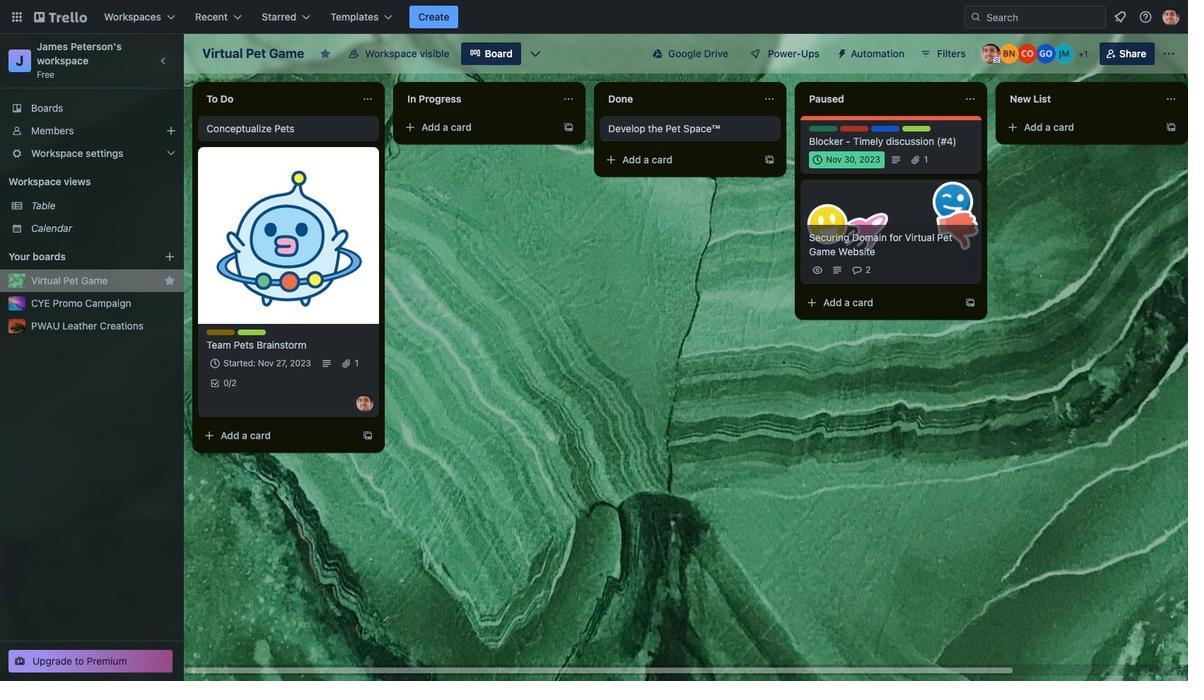 Task type: vqa. For each thing, say whether or not it's contained in the screenshot.
Starred Icon
yes



Task type: describe. For each thing, give the bounding box(es) containing it.
workspace navigation collapse icon image
[[154, 51, 174, 71]]

create from template… image
[[1166, 122, 1177, 133]]

color: green, title: "goal" element
[[809, 126, 837, 132]]

sm image
[[831, 42, 851, 62]]

0 notifications image
[[1112, 8, 1129, 25]]

color: blue, title: "fyi" element
[[871, 126, 900, 132]]

customize views image
[[528, 47, 542, 61]]

jeremy miller (jeremymiller198) image
[[1054, 44, 1074, 64]]

ben nelson (bennelson96) image
[[999, 44, 1019, 64]]

your boards with 3 items element
[[8, 248, 143, 265]]

0 horizontal spatial james peterson (jamespeterson93) image
[[356, 395, 373, 412]]

back to home image
[[34, 6, 87, 28]]

show menu image
[[1162, 47, 1176, 61]]

search image
[[970, 11, 982, 23]]

primary element
[[0, 0, 1188, 34]]



Task type: locate. For each thing, give the bounding box(es) containing it.
this member is an admin of this board. image
[[994, 57, 1000, 64]]

Board name text field
[[195, 42, 311, 65]]

color: yellow, title: none image
[[207, 330, 235, 335]]

create from template… image
[[563, 122, 574, 133], [764, 154, 775, 166], [965, 297, 976, 308], [362, 430, 373, 441]]

gary orlando (garyorlando) image
[[1036, 44, 1056, 64]]

color: bold lime, title: none image
[[903, 126, 931, 132]]

color: red, title: "blocker" element
[[840, 126, 869, 132]]

color: bold lime, title: "team task" element
[[238, 330, 266, 335]]

christina overa (christinaovera) image
[[1018, 44, 1037, 64]]

None text field
[[399, 88, 557, 110], [1002, 88, 1160, 110], [399, 88, 557, 110], [1002, 88, 1160, 110]]

starred icon image
[[164, 275, 175, 286]]

open information menu image
[[1139, 10, 1153, 24]]

1 horizontal spatial james peterson (jamespeterson93) image
[[981, 44, 1001, 64]]

james peterson (jamespeterson93) image
[[1163, 8, 1180, 25]]

Search field
[[965, 6, 1106, 28]]

None checkbox
[[809, 151, 885, 168]]

0 vertical spatial james peterson (jamespeterson93) image
[[981, 44, 1001, 64]]

google drive icon image
[[653, 49, 663, 59]]

add board image
[[164, 251, 175, 262]]

laugh image
[[928, 177, 978, 227]]

star or unstar board image
[[320, 48, 331, 59]]

1 vertical spatial james peterson (jamespeterson93) image
[[356, 395, 373, 412]]

james peterson (jamespeterson93) image
[[981, 44, 1001, 64], [356, 395, 373, 412]]

None text field
[[198, 88, 356, 110], [600, 88, 758, 110], [801, 88, 959, 110], [198, 88, 356, 110], [600, 88, 758, 110], [801, 88, 959, 110]]



